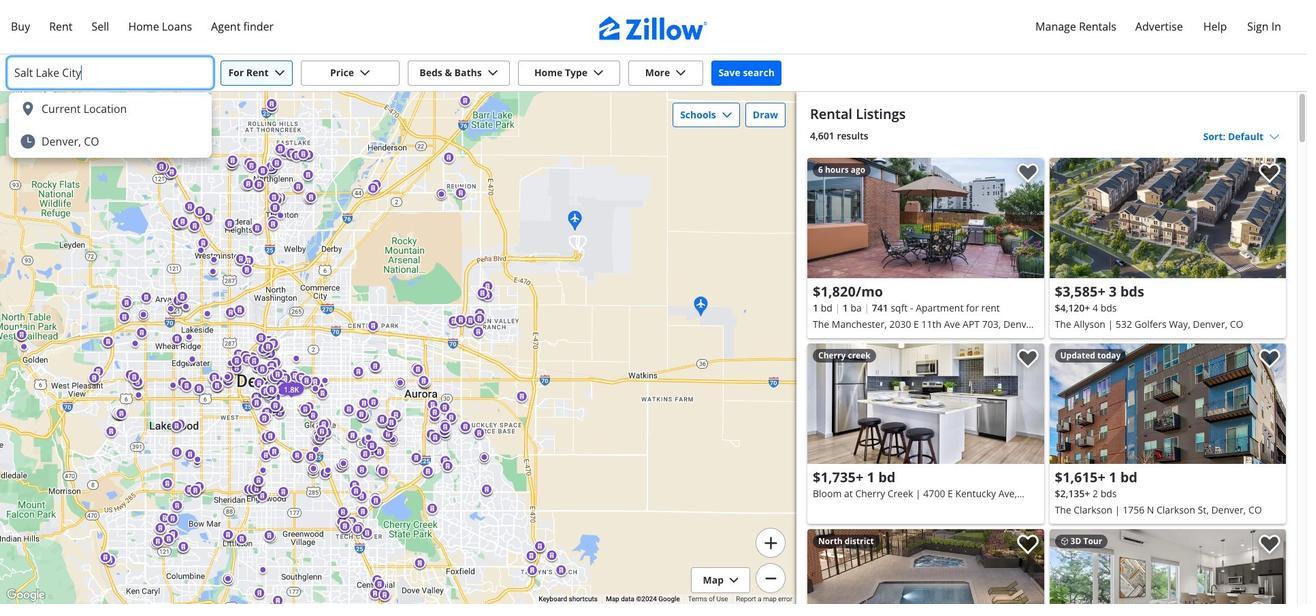 Task type: vqa. For each thing, say whether or not it's contained in the screenshot.
580k link
no



Task type: locate. For each thing, give the bounding box(es) containing it.
zillow logo image
[[599, 16, 708, 40]]

main content
[[797, 92, 1297, 605]]

2 option from the top
[[9, 125, 212, 158]]

google image
[[3, 587, 48, 605]]

option
[[9, 93, 212, 125], [9, 125, 212, 158]]

filters element
[[0, 54, 1307, 158]]

list box
[[9, 93, 212, 158]]

1775 s pearl image
[[1050, 530, 1286, 605]]

the manchester, 2030 e 11th ave apt 703, denver, co 80206 image
[[808, 158, 1044, 278]]

bloom at cherry creek image
[[808, 344, 1044, 464]]

the allyson image
[[1050, 158, 1286, 278]]



Task type: describe. For each thing, give the bounding box(es) containing it.
main navigation
[[0, 0, 1307, 54]]

the deveraux image
[[808, 530, 1044, 605]]

map region
[[0, 0, 835, 605]]

City, Neighborhood, ZIP, Address text field
[[14, 62, 201, 84]]

list box inside filters element
[[9, 93, 212, 158]]

1 option from the top
[[9, 93, 212, 125]]

the clarkson image
[[1050, 344, 1286, 464]]



